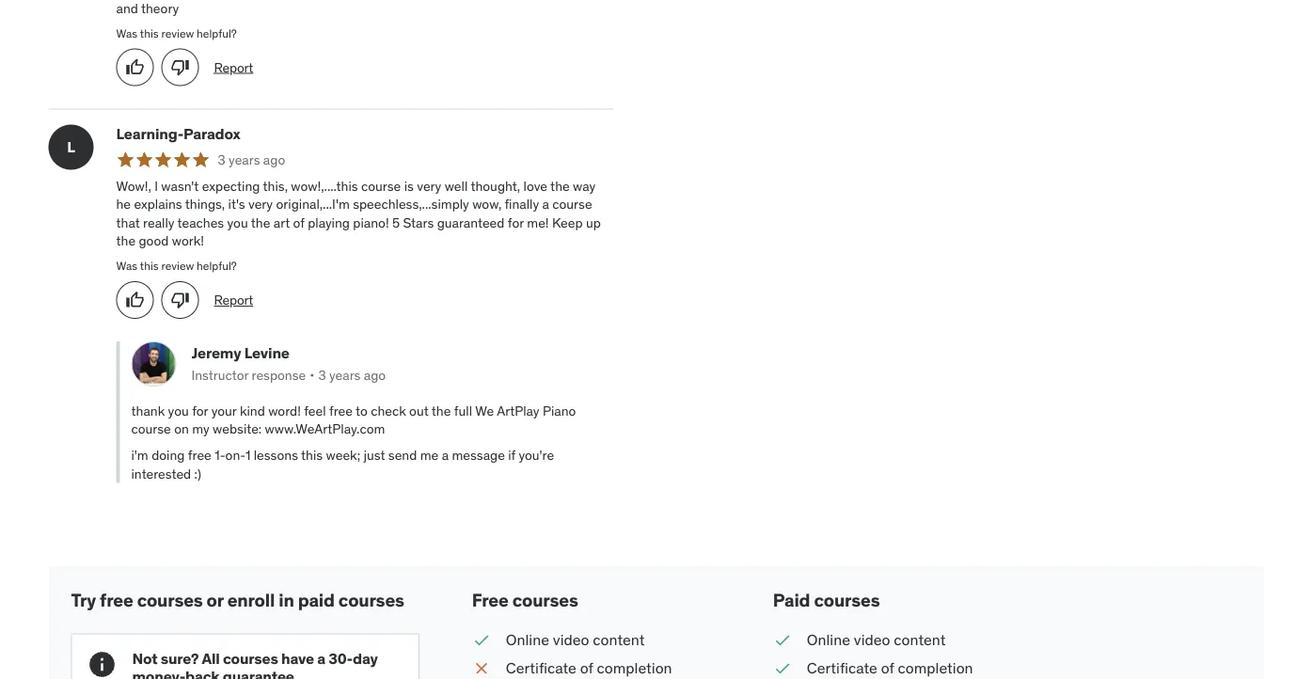 Task type: describe. For each thing, give the bounding box(es) containing it.
0 vertical spatial course
[[361, 177, 401, 194]]

you inside wow!, i wasn't expecting this, wow!,....this course is very well thought,  love the way he explains things, it's very original,...i'm speechless,...simply wow, finally a course that really teaches you the art of playing piano! 5 stars guaranteed for me! keep up the good work!
[[227, 214, 248, 231]]

review for mark as unhelpful image
[[161, 26, 194, 40]]

small image for certificate
[[773, 658, 792, 679]]

for inside wow!, i wasn't expecting this, wow!,....this course is very well thought,  love the way he explains things, it's very original,...i'm speechless,...simply wow, finally a course that really teaches you the art of playing piano! 5 stars guaranteed for me! keep up the good work!
[[508, 214, 524, 231]]

helpful? for 'report' button for mark as unhelpful image
[[197, 26, 237, 40]]

on
[[174, 421, 189, 438]]

is
[[404, 177, 414, 194]]

sure?
[[161, 649, 199, 668]]

was for mark as unhelpful icon
[[116, 259, 138, 273]]

you inside thank you for your kind word! feel free to check out the full we artplay piano course on my website: www.weartplay.com i'm doing free 1-on-1 lessons this week; just send me a message if you're interested :)
[[168, 402, 189, 419]]

mark as helpful image for mark as unhelpful icon
[[126, 291, 144, 310]]

send
[[388, 447, 417, 464]]

thank you for your kind word! feel free to check out the full we artplay piano course on my website: www.weartplay.com i'm doing free 1-on-1 lessons this week; just send me a message if you're interested :)
[[131, 402, 576, 482]]

1-
[[215, 447, 225, 464]]

content for paid courses
[[894, 630, 946, 650]]

paid
[[773, 589, 811, 611]]

2 horizontal spatial free
[[329, 402, 353, 419]]

try
[[71, 589, 96, 611]]

•
[[310, 366, 315, 383]]

teaches
[[177, 214, 224, 231]]

wow!,....this
[[291, 177, 358, 194]]

stars
[[403, 214, 434, 231]]

paid
[[298, 589, 335, 611]]

back
[[185, 667, 220, 679]]

this for mark as unhelpful image
[[140, 26, 159, 40]]

to
[[356, 402, 368, 419]]

small image for online
[[773, 630, 792, 651]]

learning-paradox
[[116, 124, 240, 143]]

all
[[202, 649, 220, 668]]

me!
[[527, 214, 549, 231]]

really
[[143, 214, 175, 231]]

feel
[[304, 402, 326, 419]]

enroll
[[227, 589, 275, 611]]

website:
[[213, 421, 262, 438]]

speechless,...simply
[[353, 196, 469, 213]]

things,
[[185, 196, 225, 213]]

instructor
[[192, 366, 249, 383]]

in
[[279, 589, 294, 611]]

original,...i'm
[[276, 196, 350, 213]]

online for free
[[506, 630, 550, 650]]

course inside thank you for your kind word! feel free to check out the full we artplay piano course on my website: www.weartplay.com i'm doing free 1-on-1 lessons this week; just send me a message if you're interested :)
[[131, 421, 171, 438]]

thank
[[131, 402, 165, 419]]

kind
[[240, 402, 265, 419]]

mark as unhelpful image
[[171, 291, 190, 310]]

wow!,
[[116, 177, 151, 194]]

online for paid
[[807, 630, 851, 650]]

this inside thank you for your kind word! feel free to check out the full we artplay piano course on my website: www.weartplay.com i'm doing free 1-on-1 lessons this week; just send me a message if you're interested :)
[[301, 447, 323, 464]]

for inside thank you for your kind word! feel free to check out the full we artplay piano course on my website: www.weartplay.com i'm doing free 1-on-1 lessons this week; just send me a message if you're interested :)
[[192, 402, 208, 419]]

not sure? all courses have a 30-day money-back guarantee
[[132, 649, 378, 679]]

report button for mark as unhelpful image
[[214, 58, 253, 77]]

l
[[67, 138, 75, 157]]

doing
[[152, 447, 185, 464]]

we
[[475, 402, 494, 419]]

small image for online
[[472, 630, 491, 651]]

expecting
[[202, 177, 260, 194]]

keep
[[552, 214, 583, 231]]

paradox
[[184, 124, 240, 143]]

thought,
[[471, 177, 521, 194]]

0 vertical spatial very
[[417, 177, 442, 194]]

a inside wow!, i wasn't expecting this, wow!,....this course is very well thought,  love the way he explains things, it's very original,...i'm speechless,...simply wow, finally a course that really teaches you the art of playing piano! 5 stars guaranteed for me! keep up the good work!
[[543, 196, 550, 213]]

it's
[[228, 196, 245, 213]]

this,
[[263, 177, 288, 194]]

your
[[211, 402, 237, 419]]

wow!, i wasn't expecting this, wow!,....this course is very well thought,  love the way he explains things, it's very original,...i'm speechless,...simply wow, finally a course that really teaches you the art of playing piano! 5 stars guaranteed for me! keep up the good work!
[[116, 177, 601, 250]]

not
[[132, 649, 158, 668]]

wow,
[[473, 196, 502, 213]]

online video content for paid courses
[[807, 630, 946, 650]]

review for mark as unhelpful icon
[[161, 259, 194, 273]]

piano
[[543, 402, 576, 419]]

guaranteed
[[437, 214, 505, 231]]

have
[[281, 649, 314, 668]]

jeremy levine instructor response • 3 years ago
[[192, 343, 386, 383]]

art
[[274, 214, 290, 231]]

1 vertical spatial course
[[553, 196, 592, 213]]

just
[[364, 447, 385, 464]]

1 vertical spatial very
[[248, 196, 273, 213]]

:)
[[194, 465, 201, 482]]

report for mark as unhelpful image
[[214, 59, 253, 76]]

day
[[353, 649, 378, 668]]

paid courses
[[773, 589, 880, 611]]

i
[[155, 177, 158, 194]]

lessons
[[254, 447, 298, 464]]

message
[[452, 447, 505, 464]]

try free courses or enroll in paid courses
[[71, 589, 404, 611]]

my
[[192, 421, 210, 438]]

online video content for free courses
[[506, 630, 645, 650]]

love
[[524, 177, 548, 194]]

full
[[454, 402, 472, 419]]

of for free courses
[[580, 659, 593, 678]]

courses inside not sure? all courses have a 30-day money-back guarantee
[[223, 649, 278, 668]]

a inside thank you for your kind word! feel free to check out the full we artplay piano course on my website: www.weartplay.com i'm doing free 1-on-1 lessons this week; just send me a message if you're interested :)
[[442, 447, 449, 464]]

artplay
[[497, 402, 540, 419]]

content for free courses
[[593, 630, 645, 650]]

certificate for paid
[[807, 659, 878, 678]]

levine
[[244, 343, 290, 362]]



Task type: vqa. For each thing, say whether or not it's contained in the screenshot.
'4.6'
no



Task type: locate. For each thing, give the bounding box(es) containing it.
the left way
[[551, 177, 570, 194]]

of for paid courses
[[882, 659, 895, 678]]

report for mark as unhelpful icon
[[214, 292, 253, 308]]

the inside thank you for your kind word! feel free to check out the full we artplay piano course on my website: www.weartplay.com i'm doing free 1-on-1 lessons this week; just send me a message if you're interested :)
[[432, 402, 451, 419]]

1 was from the top
[[116, 26, 138, 40]]

report button right mark as unhelpful icon
[[214, 291, 253, 310]]

review down work!
[[161, 259, 194, 273]]

1 vertical spatial was
[[116, 259, 138, 273]]

1 vertical spatial small image
[[472, 658, 491, 679]]

the left art
[[251, 214, 270, 231]]

1 vertical spatial helpful?
[[197, 259, 237, 273]]

certificate of completion down free courses
[[506, 659, 672, 678]]

the
[[551, 177, 570, 194], [251, 214, 270, 231], [116, 233, 136, 250], [432, 402, 451, 419]]

certificate of completion for free courses
[[506, 659, 672, 678]]

2 was from the top
[[116, 259, 138, 273]]

1 vertical spatial mark as helpful image
[[126, 291, 144, 310]]

up
[[586, 214, 601, 231]]

wasn't
[[161, 177, 199, 194]]

playing
[[308, 214, 350, 231]]

a inside not sure? all courses have a 30-day money-back guarantee
[[317, 649, 326, 668]]

2 mark as helpful image from the top
[[126, 291, 144, 310]]

0 horizontal spatial 3
[[218, 151, 226, 168]]

1 vertical spatial 3
[[318, 366, 326, 383]]

free
[[472, 589, 509, 611]]

well
[[445, 177, 468, 194]]

0 horizontal spatial course
[[131, 421, 171, 438]]

check
[[371, 402, 406, 419]]

0 vertical spatial you
[[227, 214, 248, 231]]

report button for mark as unhelpful icon
[[214, 291, 253, 310]]

piano!
[[353, 214, 389, 231]]

the down the that
[[116, 233, 136, 250]]

interested
[[131, 465, 191, 482]]

1 video from the left
[[553, 630, 590, 650]]

0 vertical spatial years
[[229, 151, 260, 168]]

1 horizontal spatial completion
[[898, 659, 974, 678]]

1 vertical spatial small image
[[773, 658, 792, 679]]

the left full
[[432, 402, 451, 419]]

video for free courses
[[553, 630, 590, 650]]

ago
[[263, 151, 285, 168], [364, 366, 386, 383]]

2 horizontal spatial of
[[882, 659, 895, 678]]

for down finally at the left
[[508, 214, 524, 231]]

report right mark as unhelpful icon
[[214, 292, 253, 308]]

0 vertical spatial review
[[161, 26, 194, 40]]

of inside wow!, i wasn't expecting this, wow!,....this course is very well thought,  love the way he explains things, it's very original,...i'm speechless,...simply wow, finally a course that really teaches you the art of playing piano! 5 stars guaranteed for me! keep up the good work!
[[293, 214, 305, 231]]

1 vertical spatial free
[[188, 447, 212, 464]]

2 content from the left
[[894, 630, 946, 650]]

money-
[[132, 667, 185, 679]]

0 horizontal spatial video
[[553, 630, 590, 650]]

certificate of completion
[[506, 659, 672, 678], [807, 659, 974, 678]]

ago inside the jeremy levine instructor response • 3 years ago
[[364, 366, 386, 383]]

2 completion from the left
[[898, 659, 974, 678]]

course up keep
[[553, 196, 592, 213]]

he
[[116, 196, 131, 213]]

1 vertical spatial years
[[329, 366, 361, 383]]

2 vertical spatial course
[[131, 421, 171, 438]]

1 certificate from the left
[[506, 659, 577, 678]]

very
[[417, 177, 442, 194], [248, 196, 273, 213]]

was this review helpful? for mark as unhelpful image
[[116, 26, 237, 40]]

mark as helpful image for mark as unhelpful image
[[126, 58, 144, 77]]

guarantee
[[223, 667, 294, 679]]

you up the on
[[168, 402, 189, 419]]

1 horizontal spatial certificate of completion
[[807, 659, 974, 678]]

was this review helpful? up mark as unhelpful image
[[116, 26, 237, 40]]

2 vertical spatial free
[[100, 589, 133, 611]]

very down this,
[[248, 196, 273, 213]]

1 vertical spatial report button
[[214, 291, 253, 310]]

ago up this,
[[263, 151, 285, 168]]

this for mark as unhelpful icon
[[140, 259, 159, 273]]

word!
[[268, 402, 301, 419]]

0 vertical spatial report
[[214, 59, 253, 76]]

0 horizontal spatial you
[[168, 402, 189, 419]]

years
[[229, 151, 260, 168], [329, 366, 361, 383]]

1 was this review helpful? from the top
[[116, 26, 237, 40]]

2 online video content from the left
[[807, 630, 946, 650]]

2 certificate of completion from the left
[[807, 659, 974, 678]]

me
[[420, 447, 439, 464]]

work!
[[172, 233, 204, 250]]

small image
[[472, 630, 491, 651], [472, 658, 491, 679]]

0 vertical spatial report button
[[214, 58, 253, 77]]

completion
[[597, 659, 672, 678], [898, 659, 974, 678]]

years inside the jeremy levine instructor response • 3 years ago
[[329, 366, 361, 383]]

0 horizontal spatial a
[[317, 649, 326, 668]]

mark as unhelpful image
[[171, 58, 190, 77]]

0 vertical spatial a
[[543, 196, 550, 213]]

small image for certificate
[[472, 658, 491, 679]]

i'm
[[131, 447, 148, 464]]

explains
[[134, 196, 182, 213]]

or
[[207, 589, 224, 611]]

0 horizontal spatial very
[[248, 196, 273, 213]]

1 certificate of completion from the left
[[506, 659, 672, 678]]

30-
[[329, 649, 353, 668]]

mark as helpful image left mark as unhelpful image
[[126, 58, 144, 77]]

1 completion from the left
[[597, 659, 672, 678]]

free right try
[[100, 589, 133, 611]]

0 horizontal spatial free
[[100, 589, 133, 611]]

online down free courses
[[506, 630, 550, 650]]

0 horizontal spatial content
[[593, 630, 645, 650]]

1 online video content from the left
[[506, 630, 645, 650]]

1 content from the left
[[593, 630, 645, 650]]

of
[[293, 214, 305, 231], [580, 659, 593, 678], [882, 659, 895, 678]]

for
[[508, 214, 524, 231], [192, 402, 208, 419]]

1 vertical spatial for
[[192, 402, 208, 419]]

1 horizontal spatial online video content
[[807, 630, 946, 650]]

online
[[506, 630, 550, 650], [807, 630, 851, 650]]

ago up the to
[[364, 366, 386, 383]]

way
[[573, 177, 596, 194]]

1 vertical spatial review
[[161, 259, 194, 273]]

1 horizontal spatial certificate
[[807, 659, 878, 678]]

online video content
[[506, 630, 645, 650], [807, 630, 946, 650]]

1 vertical spatial this
[[140, 259, 159, 273]]

0 vertical spatial this
[[140, 26, 159, 40]]

years right the • at the left bottom
[[329, 366, 361, 383]]

1 report from the top
[[214, 59, 253, 76]]

online video content down paid courses
[[807, 630, 946, 650]]

a right 'me'
[[442, 447, 449, 464]]

week;
[[326, 447, 360, 464]]

1 horizontal spatial for
[[508, 214, 524, 231]]

0 vertical spatial was this review helpful?
[[116, 26, 237, 40]]

review
[[161, 26, 194, 40], [161, 259, 194, 273]]

certificate of completion down paid courses
[[807, 659, 974, 678]]

1 horizontal spatial years
[[329, 366, 361, 383]]

report button right mark as unhelpful image
[[214, 58, 253, 77]]

helpful? for 'report' button for mark as unhelpful icon
[[197, 259, 237, 273]]

1 review from the top
[[161, 26, 194, 40]]

1 horizontal spatial you
[[227, 214, 248, 231]]

1 mark as helpful image from the top
[[126, 58, 144, 77]]

1 horizontal spatial content
[[894, 630, 946, 650]]

0 vertical spatial mark as helpful image
[[126, 58, 144, 77]]

1 horizontal spatial course
[[361, 177, 401, 194]]

1 vertical spatial you
[[168, 402, 189, 419]]

1 online from the left
[[506, 630, 550, 650]]

course
[[361, 177, 401, 194], [553, 196, 592, 213], [131, 421, 171, 438]]

0 vertical spatial small image
[[472, 630, 491, 651]]

completion for free courses
[[597, 659, 672, 678]]

3
[[218, 151, 226, 168], [318, 366, 326, 383]]

2 certificate from the left
[[807, 659, 878, 678]]

that
[[116, 214, 140, 231]]

2 helpful? from the top
[[197, 259, 237, 273]]

2 vertical spatial a
[[317, 649, 326, 668]]

1 small image from the top
[[773, 630, 792, 651]]

3 right the • at the left bottom
[[318, 366, 326, 383]]

0 horizontal spatial of
[[293, 214, 305, 231]]

0 vertical spatial for
[[508, 214, 524, 231]]

learning-
[[116, 124, 184, 143]]

1
[[245, 447, 251, 464]]

2 small image from the top
[[773, 658, 792, 679]]

free courses
[[472, 589, 578, 611]]

2 online from the left
[[807, 630, 851, 650]]

jeremy
[[192, 343, 241, 362]]

1 horizontal spatial a
[[442, 447, 449, 464]]

1 vertical spatial report
[[214, 292, 253, 308]]

was this review helpful? for mark as unhelpful icon
[[116, 259, 237, 273]]

you
[[227, 214, 248, 231], [168, 402, 189, 419]]

0 vertical spatial helpful?
[[197, 26, 237, 40]]

certificate
[[506, 659, 577, 678], [807, 659, 878, 678]]

2 horizontal spatial course
[[553, 196, 592, 213]]

0 horizontal spatial online
[[506, 630, 550, 650]]

1 report button from the top
[[214, 58, 253, 77]]

course down 'thank'
[[131, 421, 171, 438]]

report button
[[214, 58, 253, 77], [214, 291, 253, 310]]

finally
[[505, 196, 539, 213]]

helpful?
[[197, 26, 237, 40], [197, 259, 237, 273]]

1 vertical spatial ago
[[364, 366, 386, 383]]

out
[[409, 402, 429, 419]]

certificate down free courses
[[506, 659, 577, 678]]

was this review helpful? down work!
[[116, 259, 237, 273]]

3 inside the jeremy levine instructor response • 3 years ago
[[318, 366, 326, 383]]

2 small image from the top
[[472, 658, 491, 679]]

for up the my
[[192, 402, 208, 419]]

www.weartplay.com
[[265, 421, 385, 438]]

0 vertical spatial ago
[[263, 151, 285, 168]]

0 horizontal spatial certificate of completion
[[506, 659, 672, 678]]

mark as helpful image
[[126, 58, 144, 77], [126, 291, 144, 310]]

small image
[[773, 630, 792, 651], [773, 658, 792, 679]]

certificate of completion for paid courses
[[807, 659, 974, 678]]

free up :)
[[188, 447, 212, 464]]

0 horizontal spatial ago
[[263, 151, 285, 168]]

certificate down paid courses
[[807, 659, 878, 678]]

0 vertical spatial was
[[116, 26, 138, 40]]

response
[[252, 366, 306, 383]]

1 vertical spatial was this review helpful?
[[116, 259, 237, 273]]

0 horizontal spatial for
[[192, 402, 208, 419]]

online video content down free courses
[[506, 630, 645, 650]]

0 horizontal spatial completion
[[597, 659, 672, 678]]

1 vertical spatial a
[[442, 447, 449, 464]]

0 vertical spatial small image
[[773, 630, 792, 651]]

completion for paid courses
[[898, 659, 974, 678]]

free left the to
[[329, 402, 353, 419]]

1 helpful? from the top
[[197, 26, 237, 40]]

3 down paradox
[[218, 151, 226, 168]]

online down paid courses
[[807, 630, 851, 650]]

1 horizontal spatial 3
[[318, 366, 326, 383]]

certificate for free
[[506, 659, 577, 678]]

video for paid courses
[[854, 630, 891, 650]]

1 horizontal spatial very
[[417, 177, 442, 194]]

mark as helpful image left mark as unhelpful icon
[[126, 291, 144, 310]]

1 horizontal spatial online
[[807, 630, 851, 650]]

1 horizontal spatial video
[[854, 630, 891, 650]]

2 was this review helpful? from the top
[[116, 259, 237, 273]]

0 horizontal spatial certificate
[[506, 659, 577, 678]]

if
[[508, 447, 516, 464]]

0 vertical spatial free
[[329, 402, 353, 419]]

was for mark as unhelpful image
[[116, 26, 138, 40]]

this
[[140, 26, 159, 40], [140, 259, 159, 273], [301, 447, 323, 464]]

1 horizontal spatial of
[[580, 659, 593, 678]]

2 video from the left
[[854, 630, 891, 650]]

good
[[139, 233, 169, 250]]

1 small image from the top
[[472, 630, 491, 651]]

1 horizontal spatial free
[[188, 447, 212, 464]]

0 horizontal spatial years
[[229, 151, 260, 168]]

2 vertical spatial this
[[301, 447, 323, 464]]

courses
[[137, 589, 203, 611], [339, 589, 404, 611], [513, 589, 578, 611], [814, 589, 880, 611], [223, 649, 278, 668]]

review up mark as unhelpful image
[[161, 26, 194, 40]]

1 horizontal spatial ago
[[364, 366, 386, 383]]

on-
[[225, 447, 246, 464]]

years up the expecting
[[229, 151, 260, 168]]

you're
[[519, 447, 554, 464]]

course left is
[[361, 177, 401, 194]]

0 vertical spatial 3
[[218, 151, 226, 168]]

very right is
[[417, 177, 442, 194]]

2 horizontal spatial a
[[543, 196, 550, 213]]

was
[[116, 26, 138, 40], [116, 259, 138, 273]]

video down paid courses
[[854, 630, 891, 650]]

2 report button from the top
[[214, 291, 253, 310]]

2 report from the top
[[214, 292, 253, 308]]

video down free courses
[[553, 630, 590, 650]]

0 horizontal spatial online video content
[[506, 630, 645, 650]]

3 years ago
[[218, 151, 285, 168]]

a left 30-
[[317, 649, 326, 668]]

5
[[392, 214, 400, 231]]

2 review from the top
[[161, 259, 194, 273]]

you down it's
[[227, 214, 248, 231]]

a up me!
[[543, 196, 550, 213]]

report right mark as unhelpful image
[[214, 59, 253, 76]]



